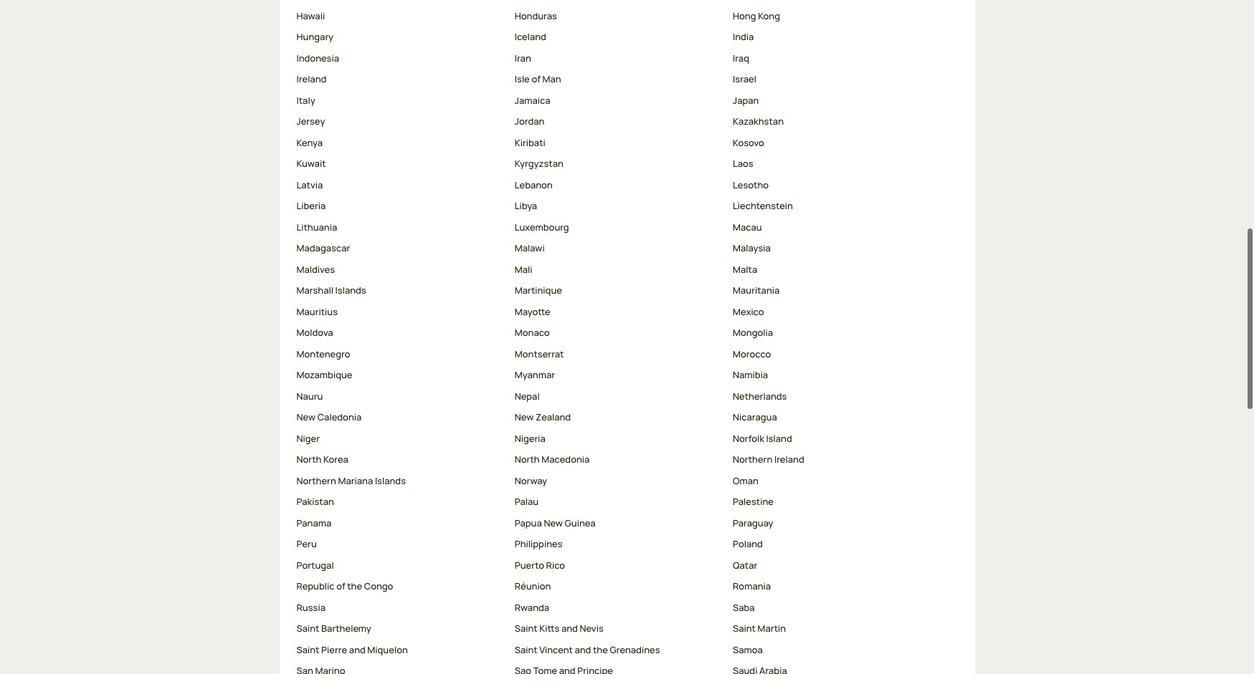 Task type: vqa. For each thing, say whether or not it's contained in the screenshot.
topmost the
yes



Task type: describe. For each thing, give the bounding box(es) containing it.
0 vertical spatial the
[[347, 580, 362, 593]]

poland link
[[733, 538, 939, 552]]

kiribati
[[515, 136, 545, 149]]

isle
[[515, 73, 530, 86]]

norfolk island link
[[733, 432, 939, 446]]

hong kong
[[733, 9, 780, 22]]

martinique
[[515, 284, 562, 297]]

niger
[[296, 432, 320, 445]]

vincent
[[539, 644, 573, 657]]

kong
[[758, 9, 780, 22]]

pierre
[[321, 644, 347, 657]]

iceland link
[[515, 30, 721, 44]]

kyrgyzstan link
[[515, 157, 721, 171]]

iraq
[[733, 52, 749, 64]]

lebanon link
[[515, 178, 721, 192]]

laos link
[[733, 157, 939, 171]]

cookie consent banner dialog
[[17, 607, 1237, 658]]

saint martin link
[[733, 623, 939, 637]]

macau link
[[733, 221, 939, 235]]

congo
[[364, 580, 393, 593]]

barthelemy
[[321, 623, 371, 636]]

malaysia link
[[733, 242, 939, 256]]

norfolk island
[[733, 432, 792, 445]]

saint for saint martin
[[733, 623, 756, 636]]

oman
[[733, 475, 759, 488]]

lithuania link
[[296, 221, 503, 235]]

north korea
[[296, 453, 348, 466]]

réunion
[[515, 580, 551, 593]]

kosovo
[[733, 136, 764, 149]]

nevis
[[580, 623, 604, 636]]

rico
[[546, 559, 565, 572]]

monaco
[[515, 327, 550, 339]]

myanmar
[[515, 369, 555, 382]]

lesotho link
[[733, 178, 939, 192]]

liberia
[[296, 200, 326, 213]]

libya link
[[515, 200, 721, 214]]

saint kitts and nevis link
[[515, 623, 721, 637]]

korea
[[323, 453, 348, 466]]

1 vertical spatial islands
[[375, 475, 406, 488]]

mauritania link
[[733, 284, 939, 298]]

north korea link
[[296, 453, 503, 467]]

iraq link
[[733, 52, 939, 66]]

kitts
[[539, 623, 560, 636]]

indonesia link
[[296, 52, 503, 66]]

malawi
[[515, 242, 545, 255]]

madagascar link
[[296, 242, 503, 256]]

saint for saint kitts and nevis
[[515, 623, 538, 636]]

poland
[[733, 538, 763, 551]]

of for republic
[[336, 580, 345, 593]]

oman link
[[733, 475, 939, 489]]

kosovo link
[[733, 136, 939, 150]]

liberia link
[[296, 200, 503, 214]]

israel
[[733, 73, 756, 86]]

new for new zealand
[[515, 411, 534, 424]]

kenya link
[[296, 136, 503, 150]]

montserrat link
[[515, 348, 721, 362]]

mayotte link
[[515, 305, 721, 319]]

northern mariana islands
[[296, 475, 406, 488]]

mongolia
[[733, 327, 773, 339]]

palau
[[515, 496, 539, 509]]

zealand
[[536, 411, 571, 424]]

macau
[[733, 221, 762, 234]]

island
[[766, 432, 792, 445]]

saint for saint pierre and miquelon
[[296, 644, 319, 657]]

moldova link
[[296, 327, 503, 341]]

indonesia
[[296, 52, 339, 64]]

2 horizontal spatial new
[[544, 517, 563, 530]]

india link
[[733, 30, 939, 44]]

republic of the congo link
[[296, 580, 503, 594]]

montenegro
[[296, 348, 350, 361]]

new zealand link
[[515, 411, 721, 425]]

moldova
[[296, 327, 333, 339]]

réunion link
[[515, 580, 721, 594]]

italy link
[[296, 94, 503, 108]]

northern ireland link
[[733, 453, 939, 467]]

papua new guinea link
[[515, 517, 721, 531]]

palau link
[[515, 496, 721, 510]]

peru
[[296, 538, 317, 551]]

libya
[[515, 200, 537, 213]]

mali
[[515, 263, 532, 276]]

ireland inside 'link'
[[774, 453, 804, 466]]

montserrat
[[515, 348, 564, 361]]

samoa link
[[733, 644, 939, 658]]

marshall islands link
[[296, 284, 503, 298]]

philippines link
[[515, 538, 721, 552]]

palestine
[[733, 496, 774, 509]]

lesotho
[[733, 178, 769, 191]]

1 vertical spatial the
[[593, 644, 608, 657]]

laos
[[733, 157, 753, 170]]

isle of man
[[515, 73, 561, 86]]

hungary
[[296, 30, 334, 43]]



Task type: locate. For each thing, give the bounding box(es) containing it.
jamaica link
[[515, 94, 721, 108]]

mayotte
[[515, 305, 551, 318]]

martin
[[758, 623, 786, 636]]

nepal link
[[515, 390, 721, 404]]

saint for saint barthelemy
[[296, 623, 319, 636]]

1 horizontal spatial northern
[[733, 453, 772, 466]]

mali link
[[515, 263, 721, 277]]

iran link
[[515, 52, 721, 66]]

mauritius
[[296, 305, 338, 318]]

madagascar
[[296, 242, 350, 255]]

saint down "rwanda" in the left bottom of the page
[[515, 623, 538, 636]]

paraguay
[[733, 517, 773, 530]]

1 vertical spatial northern
[[296, 475, 336, 488]]

samoa
[[733, 644, 763, 657]]

ireland link
[[296, 73, 503, 87]]

the down nevis
[[593, 644, 608, 657]]

north for north macedonia
[[515, 453, 540, 466]]

nigeria link
[[515, 432, 721, 446]]

new caledonia
[[296, 411, 362, 424]]

northern up pakistan
[[296, 475, 336, 488]]

malta
[[733, 263, 757, 276]]

saint barthelemy
[[296, 623, 371, 636]]

jamaica
[[515, 94, 550, 107]]

northern inside 'link'
[[733, 453, 772, 466]]

peru link
[[296, 538, 503, 552]]

malta link
[[733, 263, 939, 277]]

portugal link
[[296, 559, 503, 573]]

kenya
[[296, 136, 323, 149]]

of right the isle
[[532, 73, 541, 86]]

0 horizontal spatial of
[[336, 580, 345, 593]]

and for vincent
[[575, 644, 591, 657]]

0 vertical spatial ireland
[[296, 73, 326, 86]]

saint vincent and the grenadines link
[[515, 644, 721, 658]]

islands
[[335, 284, 366, 297], [375, 475, 406, 488]]

saint down saba
[[733, 623, 756, 636]]

saint down russia
[[296, 623, 319, 636]]

man
[[542, 73, 561, 86]]

1 north from the left
[[296, 453, 322, 466]]

northern for northern mariana islands
[[296, 475, 336, 488]]

ireland up "italy"
[[296, 73, 326, 86]]

and down nevis
[[575, 644, 591, 657]]

1 horizontal spatial north
[[515, 453, 540, 466]]

hong
[[733, 9, 756, 22]]

saint vincent and the grenadines
[[515, 644, 660, 657]]

saint left vincent at bottom
[[515, 644, 538, 657]]

qatar link
[[733, 559, 939, 573]]

caledonia
[[317, 411, 362, 424]]

morocco
[[733, 348, 771, 361]]

northern
[[733, 453, 772, 466], [296, 475, 336, 488]]

1 horizontal spatial the
[[593, 644, 608, 657]]

netherlands link
[[733, 390, 939, 404]]

new
[[296, 411, 316, 424], [515, 411, 534, 424], [544, 517, 563, 530]]

iceland
[[515, 30, 546, 43]]

0 vertical spatial of
[[532, 73, 541, 86]]

rwanda link
[[515, 602, 721, 615]]

1 vertical spatial ireland
[[774, 453, 804, 466]]

kuwait
[[296, 157, 326, 170]]

mexico link
[[733, 305, 939, 319]]

ireland down island
[[774, 453, 804, 466]]

north for north korea
[[296, 453, 322, 466]]

portugal
[[296, 559, 334, 572]]

maldives
[[296, 263, 335, 276]]

0 horizontal spatial the
[[347, 580, 362, 593]]

grenadines
[[610, 644, 660, 657]]

malawi link
[[515, 242, 721, 256]]

liechtenstein link
[[733, 200, 939, 214]]

liechtenstein
[[733, 200, 793, 213]]

saint left "pierre"
[[296, 644, 319, 657]]

philippines
[[515, 538, 563, 551]]

north down niger
[[296, 453, 322, 466]]

and for kitts
[[561, 623, 578, 636]]

0 vertical spatial northern
[[733, 453, 772, 466]]

0 horizontal spatial north
[[296, 453, 322, 466]]

saint martin
[[733, 623, 786, 636]]

hawaii link
[[296, 9, 503, 23]]

islands down the north korea link
[[375, 475, 406, 488]]

kiribati link
[[515, 136, 721, 150]]

1 horizontal spatial ireland
[[774, 453, 804, 466]]

1 vertical spatial of
[[336, 580, 345, 593]]

new zealand
[[515, 411, 571, 424]]

romania
[[733, 580, 771, 593]]

norway link
[[515, 475, 721, 489]]

qatar
[[733, 559, 757, 572]]

hungary link
[[296, 30, 503, 44]]

marshall
[[296, 284, 333, 297]]

puerto rico link
[[515, 559, 721, 573]]

puerto rico
[[515, 559, 565, 572]]

saint pierre and miquelon
[[296, 644, 408, 657]]

papua
[[515, 517, 542, 530]]

miquelon
[[367, 644, 408, 657]]

myanmar link
[[515, 369, 721, 383]]

kyrgyzstan
[[515, 157, 563, 170]]

0 vertical spatial islands
[[335, 284, 366, 297]]

nauru
[[296, 390, 323, 403]]

montenegro link
[[296, 348, 503, 362]]

0 horizontal spatial islands
[[335, 284, 366, 297]]

nicaragua link
[[733, 411, 939, 425]]

north down nigeria
[[515, 453, 540, 466]]

1 horizontal spatial new
[[515, 411, 534, 424]]

0 horizontal spatial northern
[[296, 475, 336, 488]]

new up niger
[[296, 411, 316, 424]]

nicaragua
[[733, 411, 777, 424]]

1 horizontal spatial islands
[[375, 475, 406, 488]]

guinea
[[565, 517, 596, 530]]

latvia
[[296, 178, 323, 191]]

mozambique
[[296, 369, 352, 382]]

1 horizontal spatial of
[[532, 73, 541, 86]]

saba
[[733, 602, 755, 614]]

new right papua
[[544, 517, 563, 530]]

new for new caledonia
[[296, 411, 316, 424]]

rwanda
[[515, 602, 549, 614]]

israel link
[[733, 73, 939, 87]]

islands right the marshall at the left of page
[[335, 284, 366, 297]]

new down nepal
[[515, 411, 534, 424]]

and for pierre
[[349, 644, 365, 657]]

northern down norfolk
[[733, 453, 772, 466]]

monaco link
[[515, 327, 721, 341]]

of right republic
[[336, 580, 345, 593]]

maldives link
[[296, 263, 503, 277]]

northern for northern ireland
[[733, 453, 772, 466]]

paraguay link
[[733, 517, 939, 531]]

papua new guinea
[[515, 517, 596, 530]]

and right "pierre"
[[349, 644, 365, 657]]

0 horizontal spatial new
[[296, 411, 316, 424]]

2 north from the left
[[515, 453, 540, 466]]

of for isle
[[532, 73, 541, 86]]

of
[[532, 73, 541, 86], [336, 580, 345, 593]]

saint for saint vincent and the grenadines
[[515, 644, 538, 657]]

hawaii
[[296, 9, 325, 22]]

jersey link
[[296, 115, 503, 129]]

latvia link
[[296, 178, 503, 192]]

the left congo in the left of the page
[[347, 580, 362, 593]]

dialog
[[0, 0, 1254, 675]]

0 horizontal spatial ireland
[[296, 73, 326, 86]]

and right the kitts at bottom
[[561, 623, 578, 636]]



